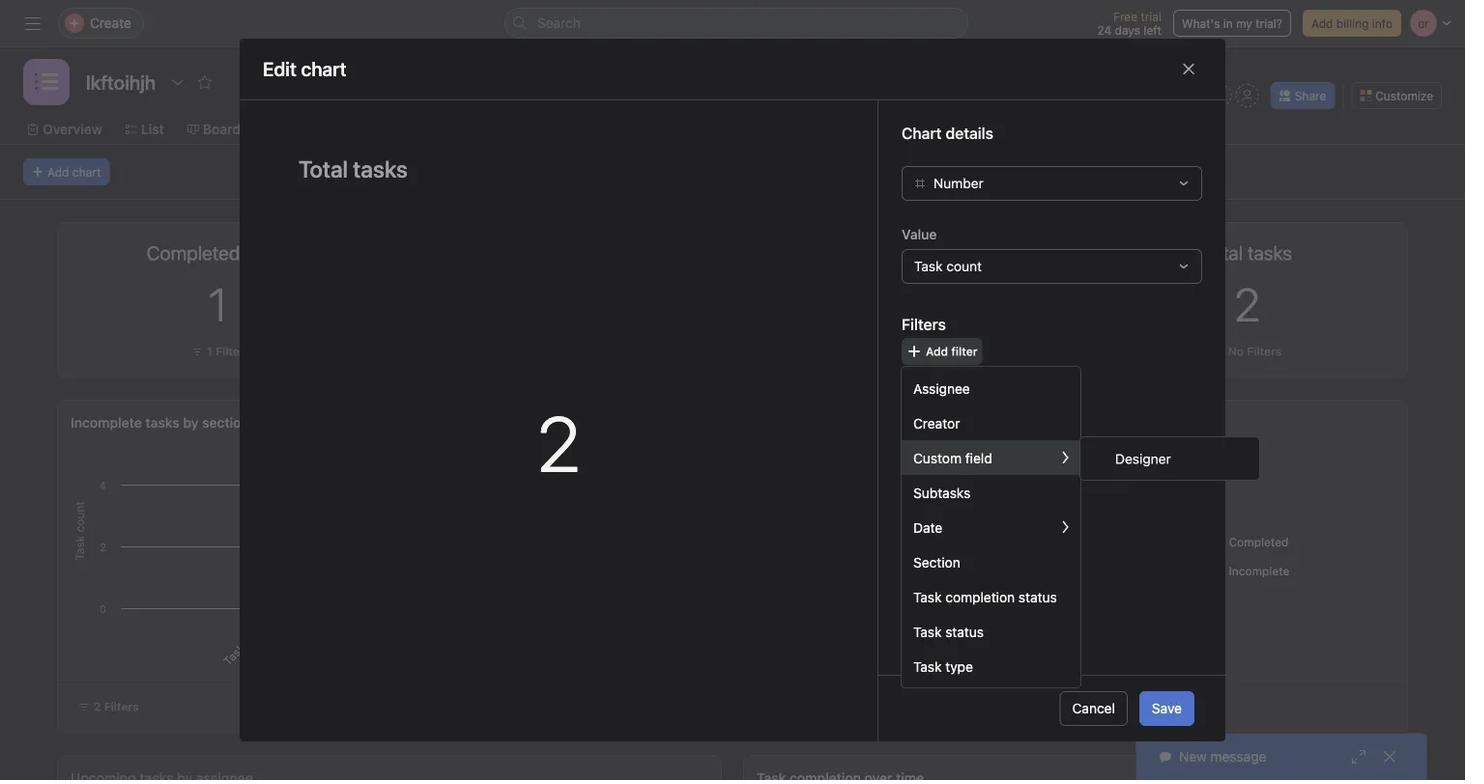 Task type: vqa. For each thing, say whether or not it's contained in the screenshot.
Add Task… inside the HEADER TO DO tree grid
no



Task type: describe. For each thing, give the bounding box(es) containing it.
what's in my trial? button
[[1173, 10, 1291, 37]]

add to starred image
[[197, 74, 213, 90]]

incomplete for incomplete tasks by section
[[71, 415, 142, 431]]

type
[[945, 659, 973, 675]]

add billing info button
[[1303, 10, 1401, 37]]

date
[[913, 520, 943, 536]]

completed
[[1229, 536, 1289, 549]]

1 filter button for 1
[[187, 342, 249, 361]]

total tasks by completion status
[[757, 415, 963, 431]]

1 for 1
[[207, 345, 213, 359]]

task type link
[[902, 649, 1080, 684]]

creator
[[913, 415, 960, 431]]

filter for 1
[[216, 345, 244, 359]]

task status
[[913, 624, 984, 640]]

completed tasks
[[147, 242, 289, 264]]

24
[[1097, 23, 1112, 37]]

1 filter for 0
[[893, 345, 930, 359]]

add chart
[[47, 165, 101, 179]]

2 inside button
[[94, 701, 101, 714]]

chart
[[72, 165, 101, 179]]

cancel button
[[1060, 692, 1128, 727]]

billing
[[1336, 16, 1369, 30]]

0
[[890, 277, 918, 331]]

assignee
[[913, 381, 970, 396]]

left
[[1144, 23, 1162, 37]]

task for task status
[[913, 624, 942, 640]]

1 horizontal spatial filters
[[902, 316, 946, 334]]

date link
[[902, 510, 1080, 545]]

task count
[[914, 259, 982, 274]]

0 vertical spatial 2 button
[[1234, 277, 1260, 331]]

count
[[946, 259, 982, 274]]

days
[[1115, 23, 1140, 37]]

Total tasks text field
[[286, 147, 831, 191]]

2 filters
[[94, 701, 139, 714]]

list
[[141, 121, 164, 137]]

section link
[[902, 545, 1080, 580]]

total
[[757, 415, 788, 431]]

overview
[[43, 121, 102, 137]]

filter
[[951, 345, 978, 359]]

creator link
[[902, 406, 1080, 441]]

add for add chart
[[47, 165, 69, 179]]

search list box
[[504, 8, 968, 39]]

task type
[[913, 659, 973, 675]]

trial?
[[1256, 16, 1282, 30]]

section
[[913, 554, 960, 570]]

or button
[[1182, 84, 1205, 107]]

add filter
[[926, 345, 978, 359]]

info
[[1372, 16, 1393, 30]]

board link
[[187, 119, 241, 140]]

add for add billing info
[[1311, 16, 1333, 30]]

add for add filter
[[926, 345, 948, 359]]

by section
[[183, 415, 249, 431]]

value
[[902, 227, 937, 243]]

save button
[[1139, 692, 1194, 727]]

or
[[1188, 89, 1199, 102]]

number
[[934, 175, 984, 191]]

add billing info
[[1311, 16, 1393, 30]]

overdue tasks
[[843, 242, 965, 264]]

chart details
[[902, 124, 993, 143]]

subtasks link
[[902, 475, 1080, 510]]

task status link
[[902, 615, 1080, 649]]

field
[[965, 450, 992, 466]]

list link
[[125, 119, 164, 140]]

search
[[537, 15, 581, 31]]

1 vertical spatial 2
[[537, 398, 580, 489]]

what's
[[1182, 16, 1220, 30]]

tasks
[[221, 637, 252, 669]]

task for task completion status
[[913, 589, 942, 605]]



Task type: locate. For each thing, give the bounding box(es) containing it.
add inside button
[[47, 165, 69, 179]]

None text field
[[81, 65, 161, 100]]

task inside dropdown button
[[914, 259, 943, 274]]

1 tasks from the left
[[145, 415, 179, 431]]

total tasks
[[1202, 242, 1292, 264]]

overview link
[[27, 119, 102, 140]]

1 vertical spatial add
[[47, 165, 69, 179]]

in inside button
[[1223, 16, 1233, 30]]

cancel
[[1072, 701, 1115, 717]]

share
[[1295, 89, 1326, 102]]

completion status
[[848, 415, 963, 431]]

free trial 24 days left
[[1097, 10, 1162, 37]]

1 vertical spatial incomplete
[[1229, 565, 1290, 578]]

no
[[1228, 345, 1244, 359]]

2 horizontal spatial filters
[[1247, 345, 1282, 359]]

2 vertical spatial 2
[[94, 701, 101, 714]]

1 horizontal spatial tasks
[[791, 415, 826, 431]]

tasks left by section
[[145, 415, 179, 431]]

incomplete for incomplete
[[1229, 565, 1290, 578]]

custom field
[[913, 450, 992, 466]]

1 down completed tasks
[[208, 277, 228, 331]]

in
[[1223, 16, 1233, 30], [260, 613, 276, 630]]

0 vertical spatial incomplete
[[71, 415, 142, 431]]

1 horizontal spatial in
[[1223, 16, 1233, 30]]

0 horizontal spatial 1 filter
[[207, 345, 244, 359]]

filter
[[216, 345, 244, 359], [902, 345, 930, 359]]

0 horizontal spatial incomplete
[[71, 415, 142, 431]]

1 horizontal spatial close image
[[1382, 750, 1397, 765]]

custom field link
[[902, 441, 1080, 475]]

tasks for incomplete
[[145, 415, 179, 431]]

no filters
[[1228, 345, 1282, 359]]

1 filter down the 1 button
[[207, 345, 244, 359]]

1 horizontal spatial 2
[[537, 398, 580, 489]]

task for task type
[[913, 659, 942, 675]]

by
[[829, 415, 845, 431]]

2 vertical spatial add
[[926, 345, 948, 359]]

task completion status
[[913, 589, 1057, 605]]

filters for no filters
[[1247, 345, 1282, 359]]

search button
[[504, 8, 968, 39]]

tasks not in a section
[[221, 576, 313, 669]]

0 horizontal spatial add
[[47, 165, 69, 179]]

2 filters button
[[70, 694, 148, 721]]

close image up or
[[1181, 61, 1196, 77]]

0 vertical spatial filters
[[902, 316, 946, 334]]

1 filter button
[[187, 342, 249, 361], [873, 342, 935, 361]]

2
[[1234, 277, 1260, 331], [537, 398, 580, 489], [94, 701, 101, 714]]

2 filter from the left
[[902, 345, 930, 359]]

filter down the 1 button
[[216, 345, 244, 359]]

filters for 2 filters
[[104, 701, 139, 714]]

1 for 0
[[893, 345, 899, 359]]

1 horizontal spatial status
[[1019, 589, 1057, 605]]

1 left add filter dropdown button
[[893, 345, 899, 359]]

1 filter from the left
[[216, 345, 244, 359]]

add chart button
[[23, 158, 109, 186]]

1 vertical spatial status
[[945, 624, 984, 640]]

tasks
[[145, 415, 179, 431], [791, 415, 826, 431]]

0 vertical spatial add
[[1311, 16, 1333, 30]]

1 vertical spatial 2 button
[[537, 398, 580, 489]]

add inside add billing info button
[[1311, 16, 1333, 30]]

in inside "tasks not in a section"
[[260, 613, 276, 630]]

assignee link
[[902, 371, 1080, 406]]

1 filter button down the 1 button
[[187, 342, 249, 361]]

0 horizontal spatial 2 button
[[537, 398, 580, 489]]

filters
[[902, 316, 946, 334], [1247, 345, 1282, 359], [104, 701, 139, 714]]

add left 'chart'
[[47, 165, 69, 179]]

0 vertical spatial 2
[[1234, 277, 1260, 331]]

2 1 filter button from the left
[[873, 342, 935, 361]]

completion
[[945, 589, 1015, 605]]

edit chart
[[263, 58, 347, 80]]

task up "task type"
[[913, 624, 942, 640]]

2 tasks from the left
[[791, 415, 826, 431]]

0 horizontal spatial filters
[[104, 701, 139, 714]]

task for task count
[[914, 259, 943, 274]]

2 horizontal spatial add
[[1311, 16, 1333, 30]]

0 horizontal spatial close image
[[1181, 61, 1196, 77]]

1 horizontal spatial filter
[[902, 345, 930, 359]]

trial
[[1141, 10, 1162, 23]]

filter up assignee
[[902, 345, 930, 359]]

1 horizontal spatial 1 filter
[[893, 345, 930, 359]]

new message
[[1179, 749, 1266, 765]]

expand new message image
[[1351, 750, 1366, 765]]

add inside add filter dropdown button
[[926, 345, 948, 359]]

0 horizontal spatial in
[[260, 613, 276, 630]]

add left billing
[[1311, 16, 1333, 30]]

0 vertical spatial status
[[1019, 589, 1057, 605]]

1 down the 1 button
[[207, 345, 213, 359]]

task left type
[[913, 659, 942, 675]]

0 horizontal spatial filter
[[216, 345, 244, 359]]

designer
[[1115, 451, 1171, 467]]

2 button
[[1234, 277, 1260, 331], [537, 398, 580, 489]]

1 horizontal spatial add
[[926, 345, 948, 359]]

add
[[1311, 16, 1333, 30], [47, 165, 69, 179], [926, 345, 948, 359]]

1 vertical spatial close image
[[1382, 750, 1397, 765]]

number button
[[902, 166, 1202, 201]]

1
[[208, 277, 228, 331], [207, 345, 213, 359], [893, 345, 899, 359]]

1 1 filter button from the left
[[187, 342, 249, 361]]

0 horizontal spatial tasks
[[145, 415, 179, 431]]

incomplete
[[71, 415, 142, 431], [1229, 565, 1290, 578]]

close image
[[1181, 61, 1196, 77], [1382, 750, 1397, 765]]

2 horizontal spatial 2
[[1234, 277, 1260, 331]]

task down section
[[913, 589, 942, 605]]

a
[[269, 607, 283, 621]]

custom
[[913, 450, 962, 466]]

subtasks
[[913, 485, 971, 501]]

save
[[1152, 701, 1182, 717]]

share button
[[1271, 82, 1335, 109]]

0 vertical spatial in
[[1223, 16, 1233, 30]]

status right completion
[[1019, 589, 1057, 605]]

what's in my trial?
[[1182, 16, 1282, 30]]

filters inside button
[[1247, 345, 1282, 359]]

1 button
[[208, 277, 228, 331]]

my
[[1236, 16, 1252, 30]]

2 vertical spatial filters
[[104, 701, 139, 714]]

no filters button
[[1208, 342, 1287, 361]]

1 horizontal spatial 2 button
[[1234, 277, 1260, 331]]

1 vertical spatial filters
[[1247, 345, 1282, 359]]

0 horizontal spatial 1 filter button
[[187, 342, 249, 361]]

task count button
[[902, 249, 1202, 284]]

list image
[[35, 71, 58, 94]]

0 button
[[890, 277, 918, 331]]

filters inside button
[[104, 701, 139, 714]]

0 horizontal spatial 2
[[94, 701, 101, 714]]

task completion status link
[[902, 580, 1080, 615]]

filter for 0
[[902, 345, 930, 359]]

1 1 filter from the left
[[207, 345, 244, 359]]

not
[[245, 622, 267, 645]]

tasks for total
[[791, 415, 826, 431]]

1 vertical spatial in
[[260, 613, 276, 630]]

1 filter button down 0 button
[[873, 342, 935, 361]]

1 horizontal spatial incomplete
[[1229, 565, 1290, 578]]

1 filter for 1
[[207, 345, 244, 359]]

1 filter button for 0
[[873, 342, 935, 361]]

section
[[276, 576, 313, 614]]

task
[[914, 259, 943, 274], [913, 589, 942, 605], [913, 624, 942, 640], [913, 659, 942, 675]]

0 horizontal spatial status
[[945, 624, 984, 640]]

designer link
[[1080, 442, 1259, 476]]

status
[[1019, 589, 1057, 605], [945, 624, 984, 640]]

close image right expand new message icon
[[1382, 750, 1397, 765]]

1 horizontal spatial 1 filter button
[[873, 342, 935, 361]]

1 filter
[[207, 345, 244, 359], [893, 345, 930, 359]]

incomplete tasks by section
[[71, 415, 249, 431]]

board
[[203, 121, 241, 137]]

status up type
[[945, 624, 984, 640]]

add filter button
[[902, 338, 982, 365]]

0 vertical spatial close image
[[1181, 61, 1196, 77]]

tasks left by
[[791, 415, 826, 431]]

1 filter up assignee
[[893, 345, 930, 359]]

free
[[1113, 10, 1137, 23]]

add left filter
[[926, 345, 948, 359]]

2 1 filter from the left
[[893, 345, 930, 359]]

task down value
[[914, 259, 943, 274]]



